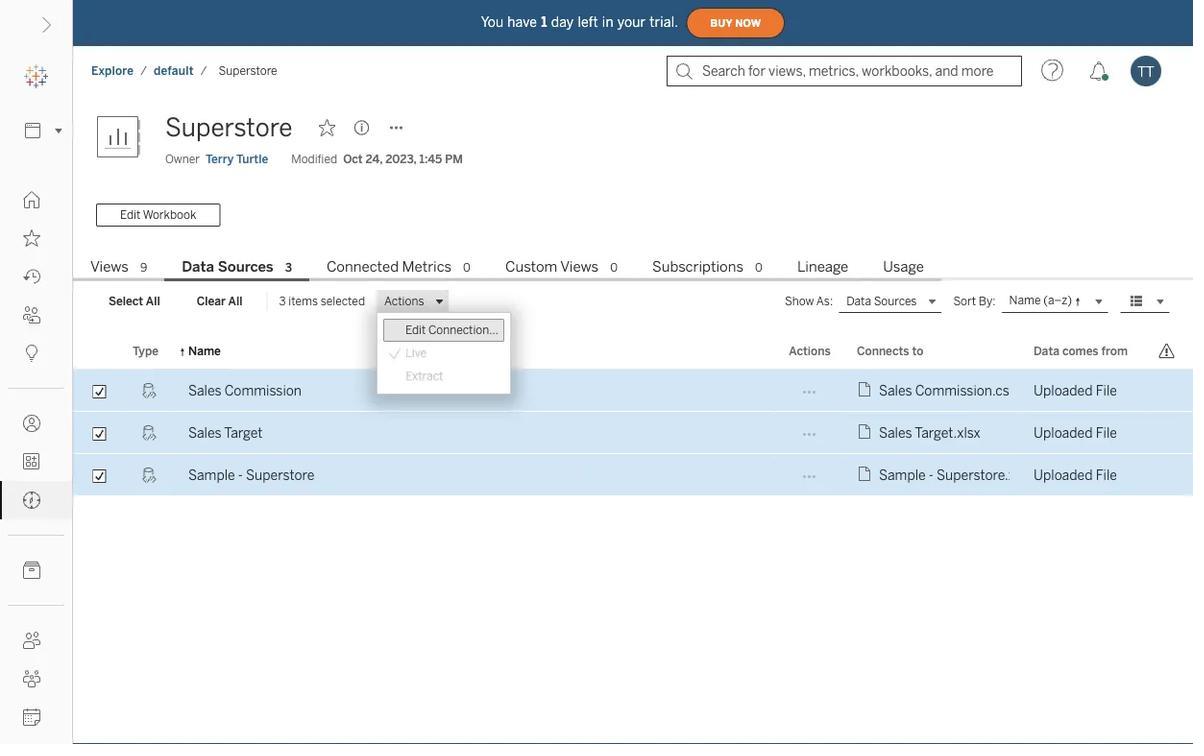 Task type: vqa. For each thing, say whether or not it's contained in the screenshot.


Task type: describe. For each thing, give the bounding box(es) containing it.
2 vertical spatial superstore
[[246, 468, 315, 483]]

buy now button
[[687, 8, 786, 38]]

row containing sales target
[[73, 412, 1194, 455]]

(a–z)
[[1044, 294, 1073, 308]]

data inside dropdown button
[[847, 295, 872, 309]]

3 for 3
[[285, 261, 292, 275]]

sources inside sub-spaces tab list
[[218, 259, 274, 276]]

now
[[736, 17, 761, 29]]

explore
[[91, 64, 134, 78]]

explore link
[[90, 63, 135, 79]]

sort by:
[[954, 295, 996, 309]]

edit for edit workbook
[[120, 208, 141, 222]]

3 for 3 items selected
[[279, 295, 286, 309]]

3 0 from the left
[[756, 261, 763, 275]]

sample for sample - superstore.xls
[[879, 468, 926, 483]]

- for superstore
[[238, 468, 243, 483]]

file (microsoft excel) image
[[857, 466, 879, 485]]

connection…
[[429, 323, 499, 337]]

edit connection… checkbox item
[[384, 319, 505, 342]]

commission
[[225, 383, 302, 399]]

data sources inside dropdown button
[[847, 295, 917, 309]]

Search for views, metrics, workbooks, and more text field
[[667, 56, 1023, 87]]

1
[[541, 14, 548, 30]]

1 / from the left
[[141, 64, 147, 78]]

target
[[224, 425, 263, 441]]

uploaded file for sample - superstore.xls
[[1034, 468, 1131, 483]]

main navigation. press the up and down arrow keys to access links. element
[[0, 181, 72, 745]]

explore / default /
[[91, 64, 207, 78]]

owner terry turtle
[[165, 152, 268, 166]]

edit for edit connection…
[[406, 323, 426, 337]]

superstore element
[[213, 64, 283, 78]]

uploaded for sample - superstore.xls
[[1034, 468, 1093, 483]]

your
[[618, 14, 646, 30]]

from
[[1102, 344, 1129, 358]]

workbook image
[[96, 109, 154, 166]]

metrics
[[402, 259, 452, 276]]

connects
[[857, 344, 910, 358]]

2 views from the left
[[561, 259, 599, 276]]

comes
[[1063, 344, 1099, 358]]

usage
[[884, 259, 925, 276]]

uploaded file for sales commission.csv
[[1034, 383, 1131, 399]]

custom views
[[506, 259, 599, 276]]

menu containing edit connection…
[[378, 313, 510, 394]]

row group containing sales commission
[[73, 370, 1194, 497]]

oct
[[343, 152, 363, 166]]

modified
[[291, 152, 338, 166]]

target.xlsx
[[915, 425, 981, 441]]

day
[[551, 14, 574, 30]]

0 for views
[[610, 261, 618, 275]]

you
[[481, 14, 504, 30]]

sources inside dropdown button
[[874, 295, 917, 309]]

items
[[289, 295, 318, 309]]

data source (live—embedded in workbook) image
[[140, 383, 157, 400]]

clear all
[[197, 295, 243, 309]]

superstore main content
[[73, 96, 1194, 745]]

sales target
[[188, 425, 263, 441]]

actions inside popup button
[[384, 295, 424, 309]]

2023,
[[386, 152, 417, 166]]

in
[[603, 14, 614, 30]]

name (a–z) button
[[1002, 290, 1109, 313]]

by:
[[979, 295, 996, 309]]

cell for sales target.xlsx
[[1147, 412, 1194, 455]]

sales for sales commission
[[188, 383, 222, 399]]

sub-spaces tab list
[[73, 257, 1194, 282]]

connects to
[[857, 344, 924, 358]]

to
[[913, 344, 924, 358]]

sort
[[954, 295, 977, 309]]

9
[[140, 261, 147, 275]]

name for name
[[188, 344, 221, 358]]

file (microsoft excel) image
[[857, 424, 879, 443]]

2 horizontal spatial data
[[1034, 344, 1060, 358]]

1:45
[[420, 152, 442, 166]]

0 for metrics
[[463, 261, 471, 275]]

uploaded for sales target.xlsx
[[1034, 425, 1093, 441]]

sample - superstore.xls
[[879, 468, 1026, 483]]

you have 1 day left in your trial.
[[481, 14, 679, 30]]

subscriptions
[[653, 259, 744, 276]]

actions button
[[377, 290, 449, 313]]

file for sales target.xlsx
[[1096, 425, 1118, 441]]

extract checkbox item
[[384, 365, 505, 388]]

show
[[785, 295, 815, 309]]

clear
[[197, 295, 226, 309]]

edit workbook button
[[96, 204, 220, 227]]

workbook
[[143, 208, 196, 222]]

data comes from
[[1034, 344, 1129, 358]]

name (a–z)
[[1010, 294, 1073, 308]]

connected
[[327, 259, 399, 276]]

left
[[578, 14, 599, 30]]

sales for sales target
[[188, 425, 222, 441]]

select all button
[[96, 290, 173, 313]]

data sources inside sub-spaces tab list
[[182, 259, 274, 276]]

sample for sample - superstore
[[188, 468, 235, 483]]



Task type: locate. For each thing, give the bounding box(es) containing it.
row containing sales commission
[[73, 370, 1194, 412]]

edit workbook
[[120, 208, 196, 222]]

lineage
[[798, 259, 849, 276]]

0 horizontal spatial /
[[141, 64, 147, 78]]

row group
[[73, 370, 1194, 497]]

3 row from the top
[[73, 455, 1194, 497]]

1 vertical spatial edit
[[406, 323, 426, 337]]

2 horizontal spatial 0
[[756, 261, 763, 275]]

data left comes
[[1034, 344, 1060, 358]]

all
[[146, 295, 160, 309], [228, 295, 243, 309]]

0 right custom views
[[610, 261, 618, 275]]

1 vertical spatial data source (live—embedded in workbook) image
[[140, 467, 157, 484]]

row
[[73, 370, 1194, 412], [73, 412, 1194, 455], [73, 455, 1194, 497]]

file for sample - superstore.xls
[[1096, 468, 1118, 483]]

1 sample from the left
[[188, 468, 235, 483]]

sample
[[188, 468, 235, 483], [879, 468, 926, 483]]

0 horizontal spatial views
[[90, 259, 129, 276]]

views
[[90, 259, 129, 276], [561, 259, 599, 276]]

0 vertical spatial data
[[182, 259, 214, 276]]

all for select all
[[146, 295, 160, 309]]

1 uploaded file from the top
[[1034, 383, 1131, 399]]

2 vertical spatial file
[[1096, 468, 1118, 483]]

modified oct 24, 2023, 1:45 pm
[[291, 152, 463, 166]]

edit left workbook
[[120, 208, 141, 222]]

/ left default
[[141, 64, 147, 78]]

data
[[182, 259, 214, 276], [847, 295, 872, 309], [1034, 344, 1060, 358]]

connected metrics
[[327, 259, 452, 276]]

edit inside button
[[120, 208, 141, 222]]

data source (live—embedded in workbook) image
[[140, 425, 157, 442], [140, 467, 157, 484]]

- for superstore.xls
[[929, 468, 934, 483]]

sales commission.csv
[[879, 383, 1017, 399]]

- down sales target.xlsx
[[929, 468, 934, 483]]

sales for sales target.xlsx
[[879, 425, 913, 441]]

0 vertical spatial sources
[[218, 259, 274, 276]]

1 vertical spatial 3
[[279, 295, 286, 309]]

0 vertical spatial data sources
[[182, 259, 274, 276]]

1 horizontal spatial sample
[[879, 468, 926, 483]]

1 cell from the top
[[1147, 370, 1194, 412]]

uploaded file
[[1034, 383, 1131, 399], [1034, 425, 1131, 441], [1034, 468, 1131, 483]]

0 vertical spatial 3
[[285, 261, 292, 275]]

trial.
[[650, 14, 679, 30]]

commission.csv
[[916, 383, 1017, 399]]

have
[[508, 14, 537, 30]]

menu
[[378, 313, 510, 394]]

- down target
[[238, 468, 243, 483]]

live checkbox item
[[384, 342, 505, 365]]

list view image
[[1128, 293, 1146, 310]]

0 vertical spatial name
[[1010, 294, 1041, 308]]

1 vertical spatial actions
[[789, 344, 831, 358]]

1 vertical spatial file
[[1096, 425, 1118, 441]]

0 vertical spatial file
[[1096, 383, 1118, 399]]

pm
[[445, 152, 463, 166]]

live
[[406, 346, 427, 360]]

0 vertical spatial actions
[[384, 295, 424, 309]]

0 horizontal spatial sources
[[218, 259, 274, 276]]

2 data source (live—embedded in workbook) image from the top
[[140, 467, 157, 484]]

data source (live—embedded in workbook) image for sales target
[[140, 425, 157, 442]]

1 horizontal spatial 0
[[610, 261, 618, 275]]

edit inside "checkbox item"
[[406, 323, 426, 337]]

owner
[[165, 152, 200, 166]]

name for name (a–z)
[[1010, 294, 1041, 308]]

selected
[[321, 295, 365, 309]]

grid containing sales commission
[[73, 333, 1194, 745]]

3 items selected
[[279, 295, 365, 309]]

uploaded file for sales target.xlsx
[[1034, 425, 1131, 441]]

edit up live
[[406, 323, 426, 337]]

select all
[[109, 295, 160, 309]]

0 horizontal spatial sample
[[188, 468, 235, 483]]

clear all button
[[184, 290, 255, 313]]

file
[[1096, 383, 1118, 399], [1096, 425, 1118, 441], [1096, 468, 1118, 483]]

3 uploaded file from the top
[[1034, 468, 1131, 483]]

0 vertical spatial uploaded
[[1034, 383, 1093, 399]]

row containing sample - superstore
[[73, 455, 1194, 497]]

terry
[[206, 152, 234, 166]]

/ right default
[[201, 64, 207, 78]]

3 left "items"
[[279, 295, 286, 309]]

file (text file) image
[[857, 382, 879, 401]]

default
[[154, 64, 194, 78]]

actions down show as:
[[789, 344, 831, 358]]

cell
[[1147, 370, 1194, 412], [1147, 412, 1194, 455], [1147, 455, 1194, 497]]

0 vertical spatial uploaded file
[[1034, 383, 1131, 399]]

sales commission
[[188, 383, 302, 399]]

2 row from the top
[[73, 412, 1194, 455]]

views left 9
[[90, 259, 129, 276]]

superstore up terry turtle link
[[165, 113, 293, 143]]

sales left target
[[188, 425, 222, 441]]

show as:
[[785, 295, 833, 309]]

-
[[238, 468, 243, 483], [929, 468, 934, 483]]

0
[[463, 261, 471, 275], [610, 261, 618, 275], [756, 261, 763, 275]]

all inside button
[[146, 295, 160, 309]]

sources
[[218, 259, 274, 276], [874, 295, 917, 309]]

cell for sample - superstore.xls
[[1147, 455, 1194, 497]]

1 - from the left
[[238, 468, 243, 483]]

1 uploaded from the top
[[1034, 383, 1093, 399]]

1 views from the left
[[90, 259, 129, 276]]

terry turtle link
[[206, 151, 268, 168]]

1 all from the left
[[146, 295, 160, 309]]

sales down connects to
[[879, 383, 913, 399]]

1 horizontal spatial views
[[561, 259, 599, 276]]

1 row from the top
[[73, 370, 1194, 412]]

2 uploaded file from the top
[[1034, 425, 1131, 441]]

data sources button
[[839, 290, 942, 313]]

2 vertical spatial uploaded
[[1034, 468, 1093, 483]]

1 vertical spatial uploaded
[[1034, 425, 1093, 441]]

sales target.xlsx
[[879, 425, 981, 441]]

all inside button
[[228, 295, 243, 309]]

sales for sales commission.csv
[[879, 383, 913, 399]]

all for clear all
[[228, 295, 243, 309]]

data inside sub-spaces tab list
[[182, 259, 214, 276]]

data up clear
[[182, 259, 214, 276]]

type
[[133, 344, 159, 358]]

actions down connected metrics
[[384, 295, 424, 309]]

1 vertical spatial sources
[[874, 295, 917, 309]]

data right as: on the top of the page
[[847, 295, 872, 309]]

2 vertical spatial data
[[1034, 344, 1060, 358]]

name inside name (a–z) popup button
[[1010, 294, 1041, 308]]

data sources up clear all
[[182, 259, 274, 276]]

2 all from the left
[[228, 295, 243, 309]]

3 file from the top
[[1096, 468, 1118, 483]]

superstore right default
[[219, 64, 277, 78]]

0 horizontal spatial all
[[146, 295, 160, 309]]

1 horizontal spatial data sources
[[847, 295, 917, 309]]

1 vertical spatial name
[[188, 344, 221, 358]]

1 horizontal spatial /
[[201, 64, 207, 78]]

2 uploaded from the top
[[1034, 425, 1093, 441]]

1 horizontal spatial name
[[1010, 294, 1041, 308]]

1 horizontal spatial sources
[[874, 295, 917, 309]]

0 horizontal spatial edit
[[120, 208, 141, 222]]

views right custom
[[561, 259, 599, 276]]

2 0 from the left
[[610, 261, 618, 275]]

2 cell from the top
[[1147, 412, 1194, 455]]

data sources down usage
[[847, 295, 917, 309]]

0 horizontal spatial actions
[[384, 295, 424, 309]]

1 horizontal spatial edit
[[406, 323, 426, 337]]

uploaded for sales commission.csv
[[1034, 383, 1093, 399]]

uploaded
[[1034, 383, 1093, 399], [1034, 425, 1093, 441], [1034, 468, 1093, 483]]

0 right subscriptions
[[756, 261, 763, 275]]

0 vertical spatial superstore
[[219, 64, 277, 78]]

sales down file (text file) image
[[879, 425, 913, 441]]

edit connection…
[[406, 323, 499, 337]]

0 vertical spatial data source (live—embedded in workbook) image
[[140, 425, 157, 442]]

1 horizontal spatial actions
[[789, 344, 831, 358]]

sales
[[188, 383, 222, 399], [879, 383, 913, 399], [188, 425, 222, 441], [879, 425, 913, 441]]

all right clear
[[228, 295, 243, 309]]

2 - from the left
[[929, 468, 934, 483]]

0 horizontal spatial name
[[188, 344, 221, 358]]

3 inside sub-spaces tab list
[[285, 261, 292, 275]]

name down clear
[[188, 344, 221, 358]]

1 vertical spatial data sources
[[847, 295, 917, 309]]

sources down usage
[[874, 295, 917, 309]]

sample down sales target.xlsx
[[879, 468, 926, 483]]

3 cell from the top
[[1147, 455, 1194, 497]]

grid
[[73, 333, 1194, 745]]

data source (live—embedded in workbook) image for sample - superstore
[[140, 467, 157, 484]]

2 sample from the left
[[879, 468, 926, 483]]

default link
[[153, 63, 195, 79]]

1 horizontal spatial -
[[929, 468, 934, 483]]

buy
[[711, 17, 733, 29]]

1 file from the top
[[1096, 383, 1118, 399]]

1 data source (live—embedded in workbook) image from the top
[[140, 425, 157, 442]]

file for sales commission.csv
[[1096, 383, 1118, 399]]

1 vertical spatial superstore
[[165, 113, 293, 143]]

superstore
[[219, 64, 277, 78], [165, 113, 293, 143], [246, 468, 315, 483]]

1 0 from the left
[[463, 261, 471, 275]]

superstore.xls
[[937, 468, 1026, 483]]

custom
[[506, 259, 558, 276]]

edit
[[120, 208, 141, 222], [406, 323, 426, 337]]

extract
[[406, 370, 443, 383]]

2 / from the left
[[201, 64, 207, 78]]

0 horizontal spatial data
[[182, 259, 214, 276]]

name left (a–z)
[[1010, 294, 1041, 308]]

0 horizontal spatial -
[[238, 468, 243, 483]]

2 file from the top
[[1096, 425, 1118, 441]]

data sources
[[182, 259, 274, 276], [847, 295, 917, 309]]

2 vertical spatial uploaded file
[[1034, 468, 1131, 483]]

sample - superstore
[[188, 468, 315, 483]]

navigation panel element
[[0, 58, 72, 745]]

sample down sales target
[[188, 468, 235, 483]]

1 vertical spatial uploaded file
[[1034, 425, 1131, 441]]

turtle
[[237, 152, 268, 166]]

3 uploaded from the top
[[1034, 468, 1093, 483]]

3
[[285, 261, 292, 275], [279, 295, 286, 309]]

24,
[[366, 152, 383, 166]]

0 right metrics at the top left of page
[[463, 261, 471, 275]]

buy now
[[711, 17, 761, 29]]

sales up sales target
[[188, 383, 222, 399]]

actions
[[384, 295, 424, 309], [789, 344, 831, 358]]

0 horizontal spatial data sources
[[182, 259, 274, 276]]

cell for sales commission.csv
[[1147, 370, 1194, 412]]

0 horizontal spatial 0
[[463, 261, 471, 275]]

select
[[109, 295, 143, 309]]

3 up "items"
[[285, 261, 292, 275]]

name
[[1010, 294, 1041, 308], [188, 344, 221, 358]]

as:
[[817, 295, 833, 309]]

1 horizontal spatial data
[[847, 295, 872, 309]]

1 horizontal spatial all
[[228, 295, 243, 309]]

sources up clear all
[[218, 259, 274, 276]]

0 vertical spatial edit
[[120, 208, 141, 222]]

/
[[141, 64, 147, 78], [201, 64, 207, 78]]

all right select
[[146, 295, 160, 309]]

1 vertical spatial data
[[847, 295, 872, 309]]

superstore down target
[[246, 468, 315, 483]]



